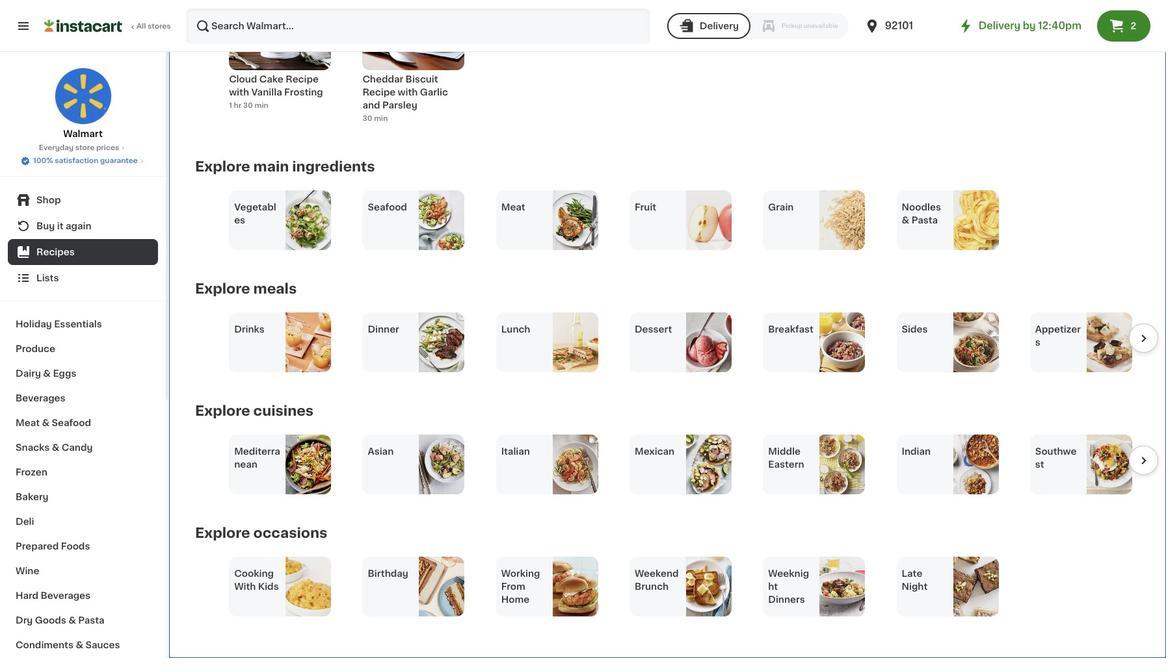 Task type: vqa. For each thing, say whether or not it's contained in the screenshot.
Starting in Choose 3-hour window Starting 8am tomorrow
no



Task type: describe. For each thing, give the bounding box(es) containing it.
noodles
[[902, 203, 941, 212]]

recipe for frosting
[[286, 74, 319, 84]]

weeknig
[[768, 570, 809, 579]]

s
[[1036, 338, 1041, 347]]

asian link
[[363, 435, 465, 495]]

ht
[[768, 583, 778, 592]]

2 button
[[1097, 10, 1151, 42]]

delivery for delivery
[[700, 21, 739, 31]]

everyday store prices link
[[39, 143, 127, 154]]

delivery button
[[667, 13, 751, 39]]

cooking
[[234, 570, 274, 579]]

late night link
[[897, 557, 999, 617]]

middle eastern link
[[763, 435, 865, 495]]

dessert
[[635, 325, 672, 334]]

it
[[57, 222, 64, 231]]

sides
[[902, 325, 928, 334]]

cuisines
[[253, 404, 314, 418]]

explore for explore occasions
[[195, 527, 250, 540]]

brunch
[[635, 583, 669, 592]]

delivery by 12:40pm link
[[958, 18, 1082, 34]]

stores
[[148, 23, 171, 30]]

bakery link
[[8, 485, 158, 510]]

walmart link
[[54, 68, 112, 141]]

late night
[[902, 570, 928, 592]]

hr
[[234, 102, 241, 109]]

delivery by 12:40pm
[[979, 21, 1082, 31]]

produce link
[[8, 337, 158, 362]]

holiday essentials link
[[8, 312, 158, 337]]

noodles & pasta
[[902, 203, 941, 225]]

pasta inside noodles & pasta
[[912, 216, 938, 225]]

satisfaction
[[55, 157, 98, 165]]

produce
[[16, 345, 55, 354]]

1 horizontal spatial min
[[374, 115, 388, 122]]

indian link
[[897, 435, 999, 495]]

by
[[1023, 21, 1036, 31]]

dinner link
[[363, 313, 465, 372]]

kids
[[258, 583, 279, 592]]

explore for explore meals
[[195, 282, 250, 296]]

mediterra
[[234, 447, 280, 456]]

snacks & candy
[[16, 444, 93, 453]]

store
[[75, 144, 94, 152]]

recipes link
[[8, 239, 158, 265]]

sauces
[[86, 641, 120, 651]]

es
[[234, 216, 245, 225]]

vegetabl es link
[[229, 190, 331, 250]]

92101
[[885, 21, 913, 31]]

lists link
[[8, 265, 158, 291]]

cooking with kids link
[[229, 557, 331, 617]]

mexican
[[635, 447, 675, 456]]

birthday
[[368, 570, 408, 579]]

weeknig ht dinners link
[[763, 557, 865, 617]]

ingredients
[[292, 160, 375, 173]]

& inside "link"
[[68, 617, 76, 626]]

walmart
[[63, 129, 103, 139]]

seafood link
[[363, 190, 465, 250]]

late
[[902, 570, 923, 579]]

deli link
[[8, 510, 158, 535]]

eastern
[[768, 460, 804, 469]]

explore cuisines
[[195, 404, 314, 418]]

meat for meat & seafood
[[16, 419, 40, 428]]

guarantee
[[100, 157, 138, 165]]

& for noodles
[[902, 216, 910, 225]]

item carousel region for explore cuisines
[[195, 435, 1159, 495]]

working from home link
[[496, 557, 598, 617]]

12:40pm
[[1038, 21, 1082, 31]]

night
[[902, 583, 928, 592]]

breakfast link
[[763, 313, 865, 372]]

appetizer s
[[1036, 325, 1081, 347]]

buy
[[36, 222, 55, 231]]

& for meat
[[42, 419, 50, 428]]

meals
[[253, 282, 297, 296]]

grain link
[[763, 190, 865, 250]]

wine link
[[8, 559, 158, 584]]

condiments & sauces link
[[8, 634, 158, 658]]

dinners
[[768, 596, 805, 605]]

recipe for and
[[363, 87, 396, 97]]

walmart logo image
[[54, 68, 112, 125]]

dairy & eggs
[[16, 369, 76, 379]]

southwe st
[[1036, 447, 1077, 469]]

vegetabl es
[[234, 203, 276, 225]]

dinner
[[368, 325, 399, 334]]

home
[[501, 596, 530, 605]]

breakfast
[[768, 325, 814, 334]]

candy
[[62, 444, 93, 453]]

1 vertical spatial 30
[[363, 115, 372, 122]]

fruit
[[635, 203, 657, 212]]

1 vertical spatial beverages
[[41, 592, 90, 601]]

hard beverages
[[16, 592, 90, 601]]

appetizer s link
[[1030, 313, 1132, 372]]

instacart logo image
[[44, 18, 122, 34]]



Task type: locate. For each thing, give the bounding box(es) containing it.
with inside cloud cake recipe with vanilla frosting
[[229, 87, 249, 97]]

snacks
[[16, 444, 50, 453]]

grain
[[768, 203, 794, 212]]

recipe
[[286, 74, 319, 84], [363, 87, 396, 97]]

dry goods & pasta link
[[8, 609, 158, 634]]

2 item carousel region from the top
[[195, 435, 1159, 495]]

0 horizontal spatial recipe
[[286, 74, 319, 84]]

0 vertical spatial seafood
[[368, 203, 407, 212]]

wine
[[16, 567, 39, 576]]

30 down and in the left of the page
[[363, 115, 372, 122]]

& for dairy
[[43, 369, 51, 379]]

Search field
[[187, 9, 649, 43]]

vanilla
[[251, 87, 282, 97]]

with for cloud
[[229, 87, 249, 97]]

30 right hr at the top left of page
[[243, 102, 253, 109]]

delivery
[[979, 21, 1021, 31], [700, 21, 739, 31]]

explore for explore main ingredients
[[195, 160, 250, 173]]

0 horizontal spatial pasta
[[78, 617, 104, 626]]

with inside cheddar biscuit recipe with garlic and parsley
[[398, 87, 418, 97]]

0 horizontal spatial seafood
[[52, 419, 91, 428]]

meat inside meat & seafood link
[[16, 419, 40, 428]]

item carousel region for explore meals
[[195, 313, 1159, 372]]

& for snacks
[[52, 444, 59, 453]]

pasta up condiments & sauces link
[[78, 617, 104, 626]]

st
[[1036, 460, 1045, 469]]

0 horizontal spatial delivery
[[700, 21, 739, 31]]

explore for explore cuisines
[[195, 404, 250, 418]]

with up parsley
[[398, 87, 418, 97]]

recipe down cheddar
[[363, 87, 396, 97]]

main
[[253, 160, 289, 173]]

1 vertical spatial recipe
[[363, 87, 396, 97]]

fruit link
[[630, 190, 732, 250]]

weekend brunch link
[[630, 557, 732, 617]]

pasta down noodles
[[912, 216, 938, 225]]

1 horizontal spatial seafood
[[368, 203, 407, 212]]

beverages inside 'link'
[[16, 394, 65, 403]]

& left sauces
[[76, 641, 83, 651]]

1 vertical spatial seafood
[[52, 419, 91, 428]]

2 explore from the top
[[195, 282, 250, 296]]

recipe inside cheddar biscuit recipe with garlic and parsley
[[363, 87, 396, 97]]

weeknig ht dinners
[[768, 570, 809, 605]]

0 horizontal spatial with
[[229, 87, 249, 97]]

& up snacks & candy
[[42, 419, 50, 428]]

explore occasions
[[195, 527, 327, 540]]

explore up "mediterra"
[[195, 404, 250, 418]]

0 vertical spatial beverages
[[16, 394, 65, 403]]

sides link
[[897, 313, 999, 372]]

explore up drinks
[[195, 282, 250, 296]]

0 horizontal spatial 30
[[243, 102, 253, 109]]

explore left main
[[195, 160, 250, 173]]

& left candy
[[52, 444, 59, 453]]

with up hr at the top left of page
[[229, 87, 249, 97]]

explore
[[195, 160, 250, 173], [195, 282, 250, 296], [195, 404, 250, 418], [195, 527, 250, 540]]

again
[[66, 222, 92, 231]]

foods
[[61, 543, 90, 552]]

0 vertical spatial min
[[255, 102, 268, 109]]

cloud cake recipe with vanilla frosting
[[229, 74, 323, 97]]

shop link
[[8, 187, 158, 213]]

condiments & sauces
[[16, 641, 120, 651]]

1 horizontal spatial 30
[[363, 115, 372, 122]]

& right goods
[[68, 617, 76, 626]]

recipe up frosting
[[286, 74, 319, 84]]

1 vertical spatial meat
[[16, 419, 40, 428]]

1 horizontal spatial with
[[398, 87, 418, 97]]

drinks
[[234, 325, 265, 334]]

1 horizontal spatial pasta
[[912, 216, 938, 225]]

vegetabl
[[234, 203, 276, 212]]

30 min
[[363, 115, 388, 122]]

& for condiments
[[76, 641, 83, 651]]

1 vertical spatial pasta
[[78, 617, 104, 626]]

holiday
[[16, 320, 52, 329]]

prices
[[96, 144, 119, 152]]

1 explore from the top
[[195, 160, 250, 173]]

cloud
[[229, 74, 257, 84]]

min down vanilla
[[255, 102, 268, 109]]

& inside noodles & pasta
[[902, 216, 910, 225]]

1 vertical spatial item carousel region
[[195, 435, 1159, 495]]

item carousel region containing drinks
[[195, 313, 1159, 372]]

occasions
[[253, 527, 327, 540]]

0 vertical spatial pasta
[[912, 216, 938, 225]]

delivery inside delivery by 12:40pm 'link'
[[979, 21, 1021, 31]]

1 horizontal spatial delivery
[[979, 21, 1021, 31]]

cooking with kids
[[234, 570, 279, 592]]

& left eggs
[[43, 369, 51, 379]]

3 explore from the top
[[195, 404, 250, 418]]

0 vertical spatial item carousel region
[[195, 313, 1159, 372]]

lunch link
[[496, 313, 598, 372]]

beverages down 'dairy & eggs' at the bottom left of page
[[16, 394, 65, 403]]

0 vertical spatial recipe
[[286, 74, 319, 84]]

beverages
[[16, 394, 65, 403], [41, 592, 90, 601]]

all stores link
[[44, 8, 172, 44]]

nean
[[234, 460, 257, 469]]

frozen link
[[8, 461, 158, 485]]

mediterra nean link
[[229, 435, 331, 495]]

0 horizontal spatial min
[[255, 102, 268, 109]]

delivery inside delivery button
[[700, 21, 739, 31]]

hard beverages link
[[8, 584, 158, 609]]

item carousel region containing mediterra nean
[[195, 435, 1159, 495]]

beverages up 'dry goods & pasta'
[[41, 592, 90, 601]]

southwe
[[1036, 447, 1077, 456]]

delivery for delivery by 12:40pm
[[979, 21, 1021, 31]]

100%
[[33, 157, 53, 165]]

prepared foods
[[16, 543, 90, 552]]

working
[[501, 570, 540, 579]]

1
[[229, 102, 232, 109]]

dairy
[[16, 369, 41, 379]]

& down noodles
[[902, 216, 910, 225]]

1 horizontal spatial recipe
[[363, 87, 396, 97]]

explore main ingredients
[[195, 160, 375, 173]]

0 horizontal spatial meat
[[16, 419, 40, 428]]

drinks link
[[229, 313, 331, 372]]

meat inside meat link
[[501, 203, 525, 212]]

and
[[363, 101, 380, 110]]

cheddar
[[363, 74, 403, 84]]

holiday essentials
[[16, 320, 102, 329]]

explore up cooking
[[195, 527, 250, 540]]

prepared foods link
[[8, 535, 158, 559]]

meat & seafood link
[[8, 411, 158, 436]]

2
[[1131, 21, 1137, 31]]

shop
[[36, 196, 61, 205]]

100% satisfaction guarantee
[[33, 157, 138, 165]]

None search field
[[186, 8, 650, 44]]

bakery
[[16, 493, 49, 502]]

1 horizontal spatial meat
[[501, 203, 525, 212]]

recipe inside cloud cake recipe with vanilla frosting
[[286, 74, 319, 84]]

service type group
[[667, 13, 849, 39]]

lunch
[[501, 325, 530, 334]]

dry
[[16, 617, 33, 626]]

with for cheddar
[[398, 87, 418, 97]]

mediterra nean
[[234, 447, 280, 469]]

working from home
[[501, 570, 540, 605]]

dry goods & pasta
[[16, 617, 104, 626]]

item carousel region
[[195, 313, 1159, 372], [195, 435, 1159, 495]]

0 vertical spatial meat
[[501, 203, 525, 212]]

0 vertical spatial 30
[[243, 102, 253, 109]]

all stores
[[137, 23, 171, 30]]

snacks & candy link
[[8, 436, 158, 461]]

indian
[[902, 447, 931, 456]]

mexican link
[[630, 435, 732, 495]]

1 item carousel region from the top
[[195, 313, 1159, 372]]

1 hr 30 min
[[229, 102, 268, 109]]

lists
[[36, 274, 59, 283]]

meat for meat
[[501, 203, 525, 212]]

min down and in the left of the page
[[374, 115, 388, 122]]

1 with from the left
[[229, 87, 249, 97]]

1 vertical spatial min
[[374, 115, 388, 122]]

everyday
[[39, 144, 74, 152]]

recipes
[[36, 248, 75, 257]]

2 with from the left
[[398, 87, 418, 97]]

dairy & eggs link
[[8, 362, 158, 386]]

weekend
[[635, 570, 679, 579]]

pasta inside "link"
[[78, 617, 104, 626]]

4 explore from the top
[[195, 527, 250, 540]]

noodles & pasta link
[[897, 190, 999, 250]]



